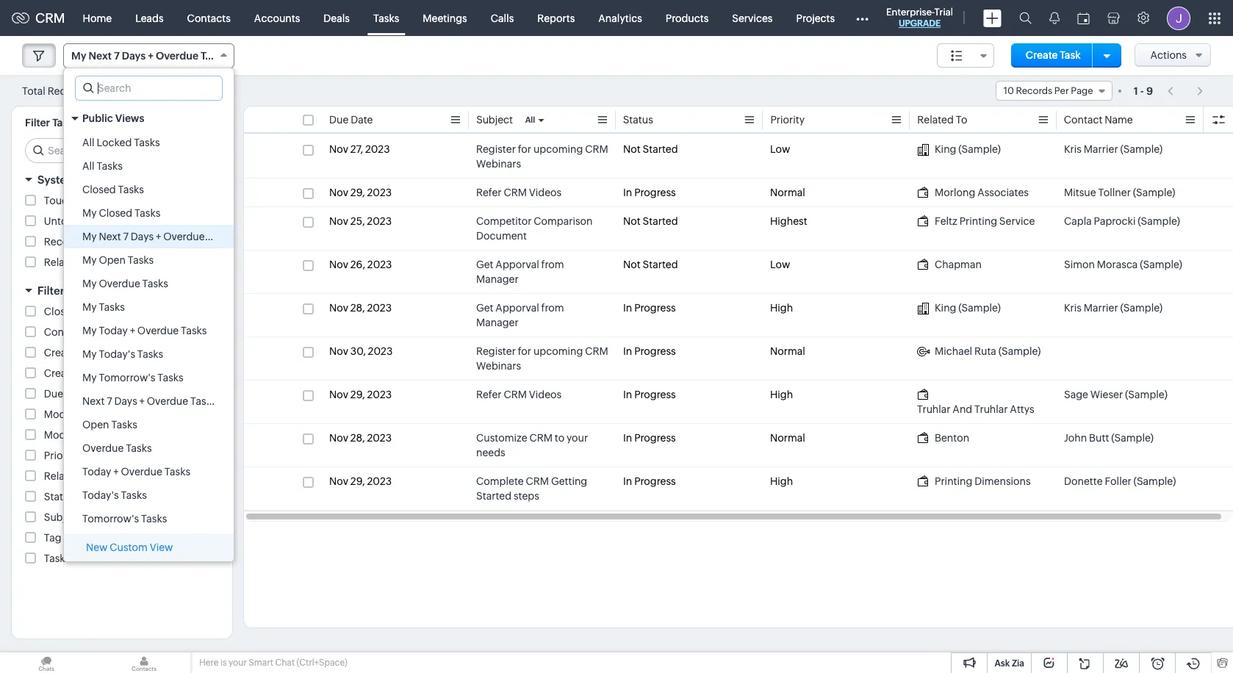 Task type: locate. For each thing, give the bounding box(es) containing it.
complete
[[476, 476, 524, 487]]

progress for crm
[[634, 345, 676, 357]]

Search text field
[[26, 139, 221, 162]]

manager for nov 28, 2023
[[476, 317, 519, 329]]

john butt (sample)
[[1064, 432, 1154, 444]]

service
[[1000, 215, 1035, 227]]

sage
[[1064, 389, 1089, 401]]

1 upcoming from the top
[[534, 143, 583, 155]]

+
[[148, 50, 154, 62], [156, 231, 161, 243], [130, 325, 135, 337], [139, 395, 145, 407], [113, 466, 119, 478]]

date down created time
[[65, 388, 88, 400]]

0 vertical spatial due date
[[329, 114, 373, 126]]

create menu element
[[975, 0, 1011, 36]]

2 in progress from the top
[[623, 302, 676, 314]]

4 nov from the top
[[329, 259, 348, 271]]

(sample) right "ruta"
[[999, 345, 1041, 357]]

1 refer crm videos from the top
[[476, 187, 562, 198]]

my down closed time at the left of page
[[82, 325, 97, 337]]

0 vertical spatial from
[[541, 259, 564, 271]]

refer up the customize
[[476, 389, 502, 401]]

1 vertical spatial kris marrier (sample) link
[[1064, 301, 1163, 315]]

overdue up my open tasks option
[[163, 231, 205, 243]]

today's up my tomorrow's tasks
[[99, 348, 135, 360]]

tomorrow's
[[99, 372, 155, 384], [82, 513, 139, 525]]

closed down all tasks
[[82, 184, 116, 196]]

1 vertical spatial task
[[44, 553, 65, 565]]

Other Modules field
[[847, 6, 879, 30]]

10 records per page
[[1004, 85, 1094, 96]]

(sample) inside 'sage wieser (sample)' link
[[1125, 389, 1168, 401]]

capla paprocki (sample)
[[1064, 215, 1181, 227]]

due
[[329, 114, 349, 126], [44, 388, 63, 400]]

+ inside field
[[148, 50, 154, 62]]

0 horizontal spatial contact
[[44, 326, 83, 338]]

king (sample)
[[935, 143, 1001, 155], [935, 302, 1001, 314]]

needs
[[476, 447, 506, 459]]

to
[[956, 114, 968, 126], [83, 470, 94, 482]]

1 refer crm videos link from the top
[[476, 185, 562, 200]]

king (sample) link for high
[[917, 301, 1001, 315]]

action up 'related records action'
[[81, 236, 112, 248]]

days up my open tasks option
[[131, 231, 154, 243]]

(sample) right tollner
[[1133, 187, 1176, 198]]

2 created from the top
[[44, 368, 82, 379]]

in for crm
[[623, 345, 632, 357]]

2 kris from the top
[[1064, 302, 1082, 314]]

(sample) right foller
[[1134, 476, 1176, 487]]

my tomorrow's tasks option
[[64, 366, 234, 390]]

my inside field
[[71, 50, 86, 62]]

by inside dropdown button
[[67, 284, 80, 297]]

open tasks option
[[64, 413, 234, 437]]

days down my tomorrow's tasks
[[114, 395, 137, 407]]

tasks inside today + overdue tasks option
[[164, 466, 190, 478]]

to up today's tasks
[[83, 470, 94, 482]]

row group
[[244, 135, 1233, 511]]

tomorrow's down today's tasks
[[82, 513, 139, 525]]

due date up the 27,
[[329, 114, 373, 126]]

1 vertical spatial 7
[[123, 231, 129, 243]]

my for my closed tasks option
[[82, 207, 97, 219]]

1 vertical spatial normal
[[770, 345, 806, 357]]

tasks inside my next 7 days + overdue tasks option
[[207, 231, 233, 243]]

foller
[[1105, 476, 1132, 487]]

0 vertical spatial webinars
[[476, 158, 521, 170]]

upcoming for not started
[[534, 143, 583, 155]]

1 kris marrier (sample) link from the top
[[1064, 142, 1163, 157]]

time down my today's tasks at the left
[[84, 368, 108, 379]]

tasks inside overdue tasks option
[[126, 443, 152, 454]]

0 horizontal spatial subject
[[44, 512, 81, 523]]

7 down my closed tasks at the top left
[[123, 231, 129, 243]]

kris marrier (sample) link up tollner
[[1064, 142, 1163, 157]]

29,
[[350, 187, 365, 198], [350, 389, 365, 401], [350, 476, 365, 487]]

0 vertical spatial kris marrier (sample)
[[1064, 143, 1163, 155]]

create menu image
[[984, 9, 1002, 27]]

1 vertical spatial created
[[44, 368, 82, 379]]

contact name down closed time at the left of page
[[44, 326, 113, 338]]

9 nov from the top
[[329, 476, 348, 487]]

2 marrier from the top
[[1084, 302, 1119, 314]]

products
[[666, 12, 709, 24]]

1 manager from the top
[[476, 273, 519, 285]]

3 nov 29, 2023 from the top
[[329, 476, 392, 487]]

days up search text field
[[122, 50, 146, 62]]

in
[[623, 187, 632, 198], [623, 302, 632, 314], [623, 345, 632, 357], [623, 389, 632, 401], [623, 432, 632, 444], [623, 476, 632, 487]]

1 normal from the top
[[770, 187, 806, 198]]

1 high from the top
[[770, 302, 793, 314]]

kris marrier (sample) link down morasca
[[1064, 301, 1163, 315]]

0 vertical spatial kris
[[1064, 143, 1082, 155]]

1 vertical spatial get apporval from manager link
[[476, 301, 609, 330]]

3 progress from the top
[[634, 345, 676, 357]]

1 vertical spatial closed
[[99, 207, 132, 219]]

capla paprocki (sample) link
[[1064, 214, 1181, 229]]

refer crm videos link for high
[[476, 387, 562, 402]]

1 horizontal spatial your
[[567, 432, 588, 444]]

1 vertical spatial high
[[770, 389, 793, 401]]

1 created from the top
[[44, 347, 82, 359]]

0 horizontal spatial name
[[85, 326, 113, 338]]

29, for truhlar and truhlar attys
[[350, 389, 365, 401]]

webinars up the customize
[[476, 360, 521, 372]]

1 apporval from the top
[[496, 259, 539, 271]]

due date
[[329, 114, 373, 126], [44, 388, 88, 400]]

(sample) inside john butt (sample) link
[[1112, 432, 1154, 444]]

my next 7 days + overdue tasks up my open tasks option
[[82, 231, 233, 243]]

overdue down my tomorrow's tasks option
[[147, 395, 188, 407]]

low for king (sample)
[[770, 143, 790, 155]]

today + overdue tasks option
[[64, 460, 234, 484]]

closed tasks
[[82, 184, 144, 196]]

time for created time
[[84, 368, 108, 379]]

2 vertical spatial all
[[82, 160, 95, 172]]

2023 for 'chapman' link
[[367, 259, 392, 271]]

2 refer from the top
[[476, 389, 502, 401]]

7
[[114, 50, 120, 62], [123, 231, 129, 243], [107, 395, 112, 407]]

3 normal from the top
[[770, 432, 806, 444]]

1 vertical spatial filter
[[37, 284, 64, 297]]

2023 for "printing dimensions" link
[[367, 476, 392, 487]]

marrier down morasca
[[1084, 302, 1119, 314]]

2 high from the top
[[770, 389, 793, 401]]

6 in from the top
[[623, 476, 632, 487]]

next 7 days + overdue tasks
[[82, 395, 216, 407]]

by up modified time
[[89, 409, 101, 420]]

(sample) right morasca
[[1140, 259, 1183, 271]]

2 get apporval from manager link from the top
[[476, 301, 609, 330]]

by up created time
[[84, 347, 96, 359]]

king down 'chapman' link
[[935, 302, 957, 314]]

related records action
[[44, 257, 156, 268]]

tasks inside my today + overdue tasks option
[[181, 325, 207, 337]]

1 vertical spatial 29,
[[350, 389, 365, 401]]

refer crm videos for normal
[[476, 187, 562, 198]]

1 vertical spatial for
[[518, 345, 532, 357]]

7 inside option
[[107, 395, 112, 407]]

from for not started
[[541, 259, 564, 271]]

my next 7 days + overdue tasks
[[71, 50, 227, 62], [82, 231, 233, 243]]

highest
[[770, 215, 808, 227]]

1 low from the top
[[770, 143, 790, 155]]

created down the created by
[[44, 368, 82, 379]]

(sample) right butt
[[1112, 432, 1154, 444]]

get apporval from manager link for in progress
[[476, 301, 609, 330]]

3 high from the top
[[770, 476, 793, 487]]

records up my closed tasks at the top left
[[88, 195, 128, 207]]

1 vertical spatial apporval
[[496, 302, 539, 314]]

1 not from the top
[[623, 143, 641, 155]]

1 vertical spatial king (sample)
[[935, 302, 1001, 314]]

started for register for upcoming crm webinars
[[643, 143, 678, 155]]

2 29, from the top
[[350, 389, 365, 401]]

records right 10
[[1016, 85, 1053, 96]]

2 horizontal spatial 7
[[123, 231, 129, 243]]

1 kris from the top
[[1064, 143, 1082, 155]]

modified up modified time
[[44, 409, 87, 420]]

feltz printing service link
[[917, 214, 1035, 229]]

my for my overdue tasks option
[[82, 278, 97, 290]]

(sample) right wieser
[[1125, 389, 1168, 401]]

marrier for high
[[1084, 302, 1119, 314]]

all locked tasks
[[82, 137, 160, 148]]

low up the highest
[[770, 143, 790, 155]]

+ up search text field
[[148, 50, 154, 62]]

1 king from the top
[[935, 143, 957, 155]]

1 not started from the top
[[623, 143, 678, 155]]

2 king from the top
[[935, 302, 957, 314]]

0 vertical spatial nov 28, 2023
[[329, 302, 392, 314]]

contact name
[[1064, 114, 1133, 126], [44, 326, 113, 338]]

normal for morlong
[[770, 187, 806, 198]]

here is your smart chat (ctrl+space)
[[199, 658, 348, 668]]

records for 10
[[1016, 85, 1053, 96]]

0 horizontal spatial to
[[83, 470, 94, 482]]

is
[[220, 658, 227, 668]]

feltz
[[935, 215, 958, 227]]

my open tasks option
[[64, 248, 234, 272]]

in for manager
[[623, 302, 632, 314]]

signals element
[[1041, 0, 1069, 36]]

2 vertical spatial next
[[82, 395, 105, 407]]

1 register for upcoming crm webinars link from the top
[[476, 142, 609, 171]]

0 vertical spatial to
[[956, 114, 968, 126]]

today's up tomorrow's tasks
[[82, 490, 119, 501]]

get for nov 28, 2023
[[476, 302, 494, 314]]

1 videos from the top
[[529, 187, 562, 198]]

1 vertical spatial days
[[131, 231, 154, 243]]

9 for 1 - 9
[[1147, 85, 1153, 97]]

1 vertical spatial get apporval from manager
[[476, 302, 564, 329]]

due up modified by
[[44, 388, 63, 400]]

1 vertical spatial time
[[84, 368, 108, 379]]

0 vertical spatial filter
[[25, 117, 50, 129]]

king (sample) down chapman
[[935, 302, 1001, 314]]

my next 7 days + overdue tasks inside option
[[82, 231, 233, 243]]

1
[[1134, 85, 1138, 97]]

kris
[[1064, 143, 1082, 155], [1064, 302, 1082, 314]]

calendar image
[[1078, 12, 1090, 24]]

1 vertical spatial king
[[935, 302, 957, 314]]

10 Records Per Page field
[[996, 81, 1113, 101]]

1 vertical spatial contact name
[[44, 326, 113, 338]]

records for related
[[83, 257, 122, 268]]

2 28, from the top
[[350, 432, 365, 444]]

open up overdue tasks
[[82, 419, 109, 431]]

2023 for morlong associates "link"
[[367, 187, 392, 198]]

kris up mitsue at the right top of page
[[1064, 143, 1082, 155]]

not started for competitor comparison document
[[623, 215, 678, 227]]

0 vertical spatial all
[[525, 115, 535, 124]]

contact name down page
[[1064, 114, 1133, 126]]

1 get apporval from manager from the top
[[476, 259, 564, 285]]

my today + overdue tasks option
[[64, 319, 234, 343]]

0 vertical spatial king (sample) link
[[917, 142, 1001, 157]]

1 vertical spatial get
[[476, 302, 494, 314]]

2 vertical spatial time
[[89, 429, 112, 441]]

2 vertical spatial normal
[[770, 432, 806, 444]]

get apporval from manager link
[[476, 257, 609, 287], [476, 301, 609, 330]]

0 horizontal spatial date
[[65, 388, 88, 400]]

my today's tasks option
[[64, 343, 234, 366]]

2 not from the top
[[623, 215, 641, 227]]

next down untouched records
[[99, 231, 121, 243]]

2 kris marrier (sample) link from the top
[[1064, 301, 1163, 315]]

2 nov 29, 2023 from the top
[[329, 389, 392, 401]]

0 vertical spatial high
[[770, 302, 793, 314]]

1 webinars from the top
[[476, 158, 521, 170]]

1 vertical spatial register
[[476, 345, 516, 357]]

(sample) inside donette foller (sample) link
[[1134, 476, 1176, 487]]

9 right -
[[1147, 85, 1153, 97]]

closed inside closed tasks "option"
[[82, 184, 116, 196]]

competitor comparison document
[[476, 215, 593, 242]]

related down record
[[44, 257, 80, 268]]

benton link
[[917, 431, 970, 445]]

1 marrier from the top
[[1084, 143, 1119, 155]]

marrier up tollner
[[1084, 143, 1119, 155]]

2 upcoming from the top
[[534, 345, 583, 357]]

0 horizontal spatial action
[[81, 236, 112, 248]]

my down the touched records
[[82, 207, 97, 219]]

king (sample) link for low
[[917, 142, 1001, 157]]

time down fields
[[80, 306, 103, 318]]

2 webinars from the top
[[476, 360, 521, 372]]

nov 28, 2023
[[329, 302, 392, 314], [329, 432, 392, 444]]

by up closed time at the left of page
[[67, 284, 80, 297]]

records down "closed tasks"
[[100, 215, 139, 227]]

2 apporval from the top
[[496, 302, 539, 314]]

6 nov from the top
[[329, 345, 348, 357]]

(sample) down simon morasca (sample)
[[1121, 302, 1163, 314]]

all for all
[[525, 115, 535, 124]]

1 nov 29, 2023 from the top
[[329, 187, 392, 198]]

0 vertical spatial closed
[[82, 184, 116, 196]]

0 vertical spatial get apporval from manager link
[[476, 257, 609, 287]]

progress for started
[[634, 476, 676, 487]]

nov 30, 2023
[[329, 345, 393, 357]]

my
[[71, 50, 86, 62], [82, 207, 97, 219], [82, 231, 97, 243], [82, 254, 97, 266], [82, 278, 97, 290], [82, 301, 97, 313], [82, 325, 97, 337], [82, 348, 97, 360], [82, 372, 97, 384]]

videos for high
[[529, 389, 562, 401]]

time up overdue tasks
[[89, 429, 112, 441]]

1 vertical spatial 28,
[[350, 432, 365, 444]]

my down record action
[[82, 254, 97, 266]]

5 in from the top
[[623, 432, 632, 444]]

filter inside dropdown button
[[37, 284, 64, 297]]

closed
[[82, 184, 116, 196], [99, 207, 132, 219], [44, 306, 78, 318]]

6 progress from the top
[[634, 476, 676, 487]]

document
[[476, 230, 527, 242]]

overdue up search text field
[[156, 50, 198, 62]]

row group containing nov 27, 2023
[[244, 135, 1233, 511]]

1 horizontal spatial status
[[623, 114, 654, 126]]

my closed tasks option
[[64, 201, 234, 225]]

1 vertical spatial today's
[[82, 490, 119, 501]]

high for king (sample)
[[770, 302, 793, 314]]

1 vertical spatial register for upcoming crm webinars link
[[476, 344, 609, 373]]

refer up competitor
[[476, 187, 502, 198]]

king (sample) up morlong associates "link"
[[935, 143, 1001, 155]]

0 vertical spatial refer
[[476, 187, 502, 198]]

next 7 days + overdue tasks option
[[64, 390, 234, 413]]

2 register from the top
[[476, 345, 516, 357]]

modified for modified time
[[44, 429, 87, 441]]

1 register for upcoming crm webinars from the top
[[476, 143, 608, 170]]

truhlar and truhlar attys link
[[917, 387, 1050, 417]]

modified by
[[44, 409, 101, 420]]

27,
[[350, 143, 363, 155]]

7 up open tasks
[[107, 395, 112, 407]]

2 register for upcoming crm webinars link from the top
[[476, 344, 609, 373]]

started inside complete crm getting started steps
[[476, 490, 512, 502]]

my down fields
[[82, 301, 97, 313]]

overdue down my open tasks
[[99, 278, 140, 290]]

2 manager from the top
[[476, 317, 519, 329]]

6 in progress from the top
[[623, 476, 676, 487]]

1 from from the top
[[541, 259, 564, 271]]

1 nov 28, 2023 from the top
[[329, 302, 392, 314]]

get for nov 26, 2023
[[476, 259, 494, 271]]

king (sample) for high
[[935, 302, 1001, 314]]

printing down morlong associates
[[960, 215, 998, 227]]

touched records
[[44, 195, 128, 207]]

1 king (sample) link from the top
[[917, 142, 1001, 157]]

apporval for not
[[496, 259, 539, 271]]

1 vertical spatial contact
[[44, 326, 83, 338]]

(ctrl+space)
[[297, 658, 348, 668]]

2 king (sample) from the top
[[935, 302, 1001, 314]]

started for competitor comparison document
[[643, 215, 678, 227]]

refer crm videos link up the customize
[[476, 387, 562, 402]]

refer crm videos link up competitor
[[476, 185, 562, 200]]

kris down simon
[[1064, 302, 1082, 314]]

not for get apporval from manager
[[623, 259, 641, 271]]

my next 7 days + overdue tasks up search text field
[[71, 50, 227, 62]]

1 register from the top
[[476, 143, 516, 155]]

videos up comparison
[[529, 187, 562, 198]]

kris marrier (sample) link for low
[[1064, 142, 1163, 157]]

days
[[122, 50, 146, 62], [131, 231, 154, 243], [114, 395, 137, 407]]

7 nov from the top
[[329, 389, 348, 401]]

1 modified from the top
[[44, 409, 87, 420]]

2 refer crm videos from the top
[[476, 389, 562, 401]]

0 horizontal spatial due
[[44, 388, 63, 400]]

1 kris marrier (sample) from the top
[[1064, 143, 1163, 155]]

2 low from the top
[[770, 259, 790, 271]]

webinars
[[476, 158, 521, 170], [476, 360, 521, 372]]

status
[[623, 114, 654, 126], [44, 491, 74, 503]]

created up created time
[[44, 347, 82, 359]]

0 horizontal spatial due date
[[44, 388, 88, 400]]

task inside button
[[1060, 49, 1081, 61]]

kris marrier (sample) down morasca
[[1064, 302, 1163, 314]]

overdue
[[156, 50, 198, 62], [163, 231, 205, 243], [99, 278, 140, 290], [137, 325, 179, 337], [147, 395, 188, 407], [82, 443, 124, 454], [121, 466, 162, 478]]

2 get apporval from manager from the top
[[476, 302, 564, 329]]

5 progress from the top
[[634, 432, 676, 444]]

0 vertical spatial today
[[99, 325, 128, 337]]

from
[[541, 259, 564, 271], [541, 302, 564, 314]]

my next 7 days + overdue tasks inside field
[[71, 50, 227, 62]]

printing down the 'benton'
[[935, 476, 973, 487]]

days inside option
[[114, 395, 137, 407]]

2 progress from the top
[[634, 302, 676, 314]]

not started
[[623, 143, 678, 155], [623, 215, 678, 227], [623, 259, 678, 271]]

2023 for michael ruta (sample) link
[[368, 345, 393, 357]]

next up modified by
[[82, 395, 105, 407]]

1 horizontal spatial due date
[[329, 114, 373, 126]]

4 in progress from the top
[[623, 389, 676, 401]]

1 28, from the top
[[350, 302, 365, 314]]

in for your
[[623, 432, 632, 444]]

2 vertical spatial 29,
[[350, 476, 365, 487]]

0 vertical spatial apporval
[[496, 259, 539, 271]]

8 nov from the top
[[329, 432, 348, 444]]

2 register for upcoming crm webinars from the top
[[476, 345, 608, 372]]

2 modified from the top
[[44, 429, 87, 441]]

your
[[567, 432, 588, 444], [229, 658, 247, 668]]

1 vertical spatial manager
[[476, 317, 519, 329]]

tollner
[[1099, 187, 1131, 198]]

0 vertical spatial due
[[329, 114, 349, 126]]

not for competitor comparison document
[[623, 215, 641, 227]]

(sample) up michael ruta (sample) link
[[959, 302, 1001, 314]]

low down the highest
[[770, 259, 790, 271]]

projects link
[[785, 0, 847, 36]]

by for filter
[[67, 284, 80, 297]]

1 vertical spatial refer crm videos
[[476, 389, 562, 401]]

0 vertical spatial your
[[567, 432, 588, 444]]

in progress for manager
[[623, 302, 676, 314]]

crm inside customize crm to your needs
[[530, 432, 553, 444]]

1 vertical spatial due
[[44, 388, 63, 400]]

1 for from the top
[[518, 143, 532, 155]]

2 vertical spatial 7
[[107, 395, 112, 407]]

get apporval from manager for in progress
[[476, 302, 564, 329]]

2 from from the top
[[541, 302, 564, 314]]

king (sample) link
[[917, 142, 1001, 157], [917, 301, 1001, 315]]

4 progress from the top
[[634, 389, 676, 401]]

29, for printing dimensions
[[350, 476, 365, 487]]

0 vertical spatial low
[[770, 143, 790, 155]]

1 vertical spatial today
[[82, 466, 111, 478]]

30,
[[350, 345, 366, 357]]

3 in progress from the top
[[623, 345, 676, 357]]

3 in from the top
[[623, 345, 632, 357]]

0 vertical spatial marrier
[[1084, 143, 1119, 155]]

+ down my tomorrow's tasks option
[[139, 395, 145, 407]]

not started for get apporval from manager
[[623, 259, 678, 271]]

public
[[82, 112, 113, 124]]

crm
[[35, 10, 65, 26], [585, 143, 608, 155], [504, 187, 527, 198], [585, 345, 608, 357], [504, 389, 527, 401], [530, 432, 553, 444], [526, 476, 549, 487]]

3 29, from the top
[[350, 476, 365, 487]]

closed for closed tasks
[[82, 184, 116, 196]]

1 king (sample) from the top
[[935, 143, 1001, 155]]

my up "total records 9"
[[71, 50, 86, 62]]

tasks
[[373, 12, 399, 24], [201, 50, 227, 62], [52, 117, 78, 129], [134, 137, 160, 148], [97, 160, 123, 172], [118, 184, 144, 196], [134, 207, 160, 219], [207, 231, 233, 243], [128, 254, 154, 266], [142, 278, 168, 290], [99, 301, 125, 313], [181, 325, 207, 337], [137, 348, 163, 360], [158, 372, 184, 384], [190, 395, 216, 407], [111, 419, 137, 431], [126, 443, 152, 454], [164, 466, 190, 478], [121, 490, 147, 501], [141, 513, 167, 525]]

1 refer from the top
[[476, 187, 502, 198]]

my up created time
[[82, 348, 97, 360]]

in progress
[[623, 187, 676, 198], [623, 302, 676, 314], [623, 345, 676, 357], [623, 389, 676, 401], [623, 432, 676, 444], [623, 476, 676, 487]]

1 vertical spatial upcoming
[[534, 345, 583, 357]]

nov for "printing dimensions" link
[[329, 476, 348, 487]]

10
[[1004, 85, 1014, 96]]

open up my overdue tasks
[[99, 254, 126, 266]]

2 vertical spatial not
[[623, 259, 641, 271]]

task right create
[[1060, 49, 1081, 61]]

1 get apporval from manager link from the top
[[476, 257, 609, 287]]

wieser
[[1091, 389, 1123, 401]]

2 videos from the top
[[529, 389, 562, 401]]

contact down page
[[1064, 114, 1103, 126]]

my down the created by
[[82, 372, 97, 384]]

your right to
[[567, 432, 588, 444]]

1 vertical spatial all
[[82, 137, 95, 148]]

1 vertical spatial not
[[623, 215, 641, 227]]

videos up to
[[529, 389, 562, 401]]

related down modified time
[[44, 470, 80, 482]]

analytics link
[[587, 0, 654, 36]]

1 horizontal spatial 9
[[1147, 85, 1153, 97]]

1 horizontal spatial task
[[1060, 49, 1081, 61]]

2 kris marrier (sample) from the top
[[1064, 302, 1163, 314]]

refer crm videos up the customize
[[476, 389, 562, 401]]

register
[[476, 143, 516, 155], [476, 345, 516, 357]]

0 vertical spatial not started
[[623, 143, 678, 155]]

records for total
[[48, 85, 87, 97]]

today + overdue tasks
[[82, 466, 190, 478]]

register for upcoming crm webinars link
[[476, 142, 609, 171], [476, 344, 609, 373]]

chats image
[[0, 653, 93, 673]]

contact up the created by
[[44, 326, 83, 338]]

28, for customize
[[350, 432, 365, 444]]

2 nov 28, 2023 from the top
[[329, 432, 392, 444]]

marrier for low
[[1084, 143, 1119, 155]]

my tasks option
[[64, 296, 234, 319]]

overdue inside option
[[137, 325, 179, 337]]

my for "my today's tasks" option
[[82, 348, 97, 360]]

my down 'related records action'
[[82, 278, 97, 290]]

tasks inside my overdue tasks option
[[142, 278, 168, 290]]

records inside 10 records per page field
[[1016, 85, 1053, 96]]

navigation
[[1161, 80, 1211, 101]]

webinars up competitor
[[476, 158, 521, 170]]

0 vertical spatial created
[[44, 347, 82, 359]]

high
[[770, 302, 793, 314], [770, 389, 793, 401], [770, 476, 793, 487]]

created for created time
[[44, 368, 82, 379]]

1 vertical spatial nov 28, 2023
[[329, 432, 392, 444]]

2 in from the top
[[623, 302, 632, 314]]

contacts image
[[98, 653, 190, 673]]

nov
[[329, 143, 348, 155], [329, 187, 348, 198], [329, 215, 348, 227], [329, 259, 348, 271], [329, 302, 348, 314], [329, 345, 348, 357], [329, 389, 348, 401], [329, 432, 348, 444], [329, 476, 348, 487]]

mitsue tollner (sample) link
[[1064, 185, 1176, 200]]

size image
[[951, 49, 963, 62]]

+ down overdue tasks
[[113, 466, 119, 478]]

related to down size icon
[[917, 114, 968, 126]]

record action
[[44, 236, 112, 248]]

trial
[[935, 7, 953, 18]]

0 vertical spatial contact name
[[1064, 114, 1133, 126]]

john
[[1064, 432, 1087, 444]]

2 get from the top
[[476, 302, 494, 314]]

1 29, from the top
[[350, 187, 365, 198]]

None field
[[937, 43, 995, 68]]

records
[[48, 85, 87, 97], [1016, 85, 1053, 96], [88, 195, 128, 207], [100, 215, 139, 227], [83, 257, 122, 268]]

my tasks
[[82, 301, 125, 313]]

(sample) inside mitsue tollner (sample) link
[[1133, 187, 1176, 198]]

1 horizontal spatial action
[[124, 257, 156, 268]]

9 inside "total records 9"
[[89, 86, 95, 97]]

2 not started from the top
[[623, 215, 678, 227]]

+ inside option
[[130, 325, 135, 337]]

search element
[[1011, 0, 1041, 36]]

1 get from the top
[[476, 259, 494, 271]]

1 vertical spatial status
[[44, 491, 74, 503]]

0 horizontal spatial your
[[229, 658, 247, 668]]

1 vertical spatial register for upcoming crm webinars
[[476, 345, 608, 372]]

0 vertical spatial not
[[623, 143, 641, 155]]

2 king (sample) link from the top
[[917, 301, 1001, 315]]

related to down modified time
[[44, 470, 94, 482]]

tomorrow's tasks
[[82, 513, 167, 525]]

projects
[[796, 12, 835, 24]]

My Next 7 Days + Overdue Tasks field
[[63, 43, 234, 68]]

1 vertical spatial videos
[[529, 389, 562, 401]]

kris marrier (sample) up tollner
[[1064, 143, 1163, 155]]

related down size icon
[[917, 114, 954, 126]]

1 vertical spatial my next 7 days + overdue tasks
[[82, 231, 233, 243]]

all for all tasks
[[82, 160, 95, 172]]

5 in progress from the top
[[623, 432, 676, 444]]

truhlar right and
[[975, 404, 1008, 415]]

untouched
[[44, 215, 98, 227]]

0 vertical spatial by
[[67, 284, 80, 297]]

to down size icon
[[956, 114, 968, 126]]

2 refer crm videos link from the top
[[476, 387, 562, 402]]

nov for truhlar and truhlar attys link
[[329, 389, 348, 401]]

all
[[525, 115, 535, 124], [82, 137, 95, 148], [82, 160, 95, 172]]

28, for get
[[350, 302, 365, 314]]

king (sample) link down chapman
[[917, 301, 1001, 315]]

2 nov from the top
[[329, 187, 348, 198]]

chapman link
[[917, 257, 982, 272]]

action up my overdue tasks option
[[124, 257, 156, 268]]

my overdue tasks option
[[64, 272, 234, 296]]

kris for high
[[1064, 302, 1082, 314]]

today
[[99, 325, 128, 337], [82, 466, 111, 478]]

task down tag
[[44, 553, 65, 565]]

0 vertical spatial related to
[[917, 114, 968, 126]]

3 nov from the top
[[329, 215, 348, 227]]

ask
[[995, 659, 1010, 669]]

next down the "home"
[[89, 50, 112, 62]]

today up today's tasks
[[82, 466, 111, 478]]

tasks inside the 'open tasks' option
[[111, 419, 137, 431]]

(sample) inside michael ruta (sample) link
[[999, 345, 1041, 357]]

2 for from the top
[[518, 345, 532, 357]]

0 vertical spatial modified
[[44, 409, 87, 420]]

2023 for feltz printing service link
[[367, 215, 392, 227]]

crm link
[[12, 10, 65, 26]]

+ up my open tasks option
[[156, 231, 161, 243]]

tomorrow's inside option
[[99, 372, 155, 384]]



Task type: describe. For each thing, give the bounding box(es) containing it.
printing dimensions
[[935, 476, 1031, 487]]

1 vertical spatial related
[[44, 257, 80, 268]]

my overdue tasks
[[82, 278, 168, 290]]

nov for morlong associates "link"
[[329, 187, 348, 198]]

overdue down overdue tasks option
[[121, 466, 162, 478]]

calls
[[491, 12, 514, 24]]

1 - 9
[[1134, 85, 1153, 97]]

tasks inside the my tasks option
[[99, 301, 125, 313]]

register for upcoming crm webinars for in progress
[[476, 345, 608, 372]]

1 vertical spatial to
[[83, 470, 94, 482]]

by for modified
[[89, 409, 101, 420]]

accounts link
[[242, 0, 312, 36]]

michael
[[935, 345, 973, 357]]

search image
[[1020, 12, 1032, 24]]

created for created by
[[44, 347, 82, 359]]

4 in from the top
[[623, 389, 632, 401]]

1 vertical spatial action
[[124, 257, 156, 268]]

1 in from the top
[[623, 187, 632, 198]]

7 inside field
[[114, 50, 120, 62]]

1 vertical spatial open
[[82, 419, 109, 431]]

overdue tasks option
[[64, 437, 234, 460]]

high for printing dimensions
[[770, 476, 793, 487]]

nov 26, 2023
[[329, 259, 392, 271]]

home link
[[71, 0, 124, 36]]

overdue down open tasks
[[82, 443, 124, 454]]

by for created
[[84, 347, 96, 359]]

my today's tasks
[[82, 348, 163, 360]]

benton
[[935, 432, 970, 444]]

in progress for crm
[[623, 345, 676, 357]]

my for my open tasks option
[[82, 254, 97, 266]]

nov for michael ruta (sample) link
[[329, 345, 348, 357]]

time for closed time
[[80, 306, 103, 318]]

register for nov 30, 2023
[[476, 345, 516, 357]]

1 vertical spatial tomorrow's
[[82, 513, 139, 525]]

ruta
[[975, 345, 997, 357]]

1 vertical spatial name
[[85, 326, 113, 338]]

1 horizontal spatial name
[[1105, 114, 1133, 126]]

next inside option
[[99, 231, 121, 243]]

tasks inside next 7 days + overdue tasks option
[[190, 395, 216, 407]]

tasks inside the tasks link
[[373, 12, 399, 24]]

not started for register for upcoming crm webinars
[[623, 143, 678, 155]]

zia
[[1012, 659, 1025, 669]]

nov 28, 2023 for customize crm to your needs
[[329, 432, 392, 444]]

videos for normal
[[529, 187, 562, 198]]

progress for manager
[[634, 302, 676, 314]]

time for modified time
[[89, 429, 112, 441]]

nov for feltz printing service link
[[329, 215, 348, 227]]

total
[[22, 85, 45, 97]]

nov for 'chapman' link
[[329, 259, 348, 271]]

29, for morlong associates
[[350, 187, 365, 198]]

5 nov from the top
[[329, 302, 348, 314]]

sage wieser (sample)
[[1064, 389, 1168, 401]]

public views
[[82, 112, 144, 124]]

tasks inside my tomorrow's tasks option
[[158, 372, 184, 384]]

simon
[[1064, 259, 1095, 271]]

accounts
[[254, 12, 300, 24]]

0 horizontal spatial task
[[44, 553, 65, 565]]

associates
[[978, 187, 1029, 198]]

tasks inside closed tasks "option"
[[118, 184, 144, 196]]

by
[[81, 117, 93, 129]]

defined
[[79, 173, 121, 186]]

in for started
[[623, 476, 632, 487]]

next inside field
[[89, 50, 112, 62]]

(sample) up morlong associates
[[959, 143, 1001, 155]]

my tomorrow's tasks
[[82, 372, 184, 384]]

nov 29, 2023 for truhlar and truhlar attys
[[329, 389, 392, 401]]

services link
[[721, 0, 785, 36]]

low for chapman
[[770, 259, 790, 271]]

for for in
[[518, 345, 532, 357]]

my closed tasks
[[82, 207, 160, 219]]

tasks inside my next 7 days + overdue tasks field
[[201, 50, 227, 62]]

signals image
[[1050, 12, 1060, 24]]

nov 29, 2023 for printing dimensions
[[329, 476, 392, 487]]

michael ruta (sample) link
[[917, 344, 1041, 359]]

fields
[[83, 284, 114, 297]]

closed inside my closed tasks option
[[99, 207, 132, 219]]

printing dimensions link
[[917, 474, 1031, 489]]

steps
[[514, 490, 539, 502]]

touched
[[44, 195, 86, 207]]

1 horizontal spatial date
[[351, 114, 373, 126]]

public views region
[[64, 131, 234, 531]]

progress for your
[[634, 432, 676, 444]]

2 truhlar from the left
[[975, 404, 1008, 415]]

(sample) inside capla paprocki (sample) link
[[1138, 215, 1181, 227]]

locked
[[97, 137, 132, 148]]

0 vertical spatial contact
[[1064, 114, 1103, 126]]

1 vertical spatial your
[[229, 658, 247, 668]]

register for nov 27, 2023
[[476, 143, 516, 155]]

my today + overdue tasks
[[82, 325, 207, 337]]

actions
[[1151, 49, 1187, 61]]

1 horizontal spatial priority
[[770, 114, 805, 126]]

created time
[[44, 368, 108, 379]]

1 vertical spatial subject
[[44, 512, 81, 523]]

register for upcoming crm webinars link for not started
[[476, 142, 609, 171]]

refer for high
[[476, 389, 502, 401]]

for for not
[[518, 143, 532, 155]]

-
[[1141, 85, 1144, 97]]

1 horizontal spatial to
[[956, 114, 968, 126]]

king for low
[[935, 143, 957, 155]]

meetings link
[[411, 0, 479, 36]]

system defined filters
[[37, 173, 155, 186]]

9 for total records 9
[[89, 86, 95, 97]]

closed tasks option
[[64, 178, 234, 201]]

simon morasca (sample)
[[1064, 259, 1183, 271]]

7 inside option
[[123, 231, 129, 243]]

comparison
[[534, 215, 593, 227]]

john butt (sample) link
[[1064, 431, 1154, 445]]

nov 27, 2023
[[329, 143, 390, 155]]

reports link
[[526, 0, 587, 36]]

tag
[[44, 532, 61, 544]]

days inside field
[[122, 50, 146, 62]]

webinars for nov 27, 2023
[[476, 158, 521, 170]]

my for my tomorrow's tasks option
[[82, 372, 97, 384]]

view
[[150, 542, 173, 554]]

26,
[[350, 259, 365, 271]]

paprocki
[[1094, 215, 1136, 227]]

overdue inside option
[[147, 395, 188, 407]]

0 vertical spatial related
[[917, 114, 954, 126]]

2 vertical spatial related
[[44, 470, 80, 482]]

page
[[1071, 85, 1094, 96]]

profile element
[[1159, 0, 1200, 36]]

from for in progress
[[541, 302, 564, 314]]

0 vertical spatial printing
[[960, 215, 998, 227]]

all locked tasks option
[[64, 131, 234, 154]]

1 horizontal spatial related to
[[917, 114, 968, 126]]

king for high
[[935, 302, 957, 314]]

tasks inside my closed tasks option
[[134, 207, 160, 219]]

analytics
[[599, 12, 642, 24]]

webinars for nov 30, 2023
[[476, 360, 521, 372]]

high for truhlar and truhlar attys
[[770, 389, 793, 401]]

records for touched
[[88, 195, 128, 207]]

in progress for started
[[623, 476, 676, 487]]

system
[[37, 173, 76, 186]]

complete crm getting started steps
[[476, 476, 588, 502]]

closed for closed time
[[44, 306, 78, 318]]

create
[[1026, 49, 1058, 61]]

refer crm videos for high
[[476, 389, 562, 401]]

1 nov from the top
[[329, 143, 348, 155]]

(sample) inside simon morasca (sample) link
[[1140, 259, 1183, 271]]

untouched records
[[44, 215, 139, 227]]

manager for nov 26, 2023
[[476, 273, 519, 285]]

not for register for upcoming crm webinars
[[623, 143, 641, 155]]

get apporval from manager link for not started
[[476, 257, 609, 287]]

my next 7 days + overdue tasks option
[[64, 225, 234, 248]]

donette
[[1064, 476, 1103, 487]]

reports
[[538, 12, 575, 24]]

2023 for benton link
[[367, 432, 392, 444]]

crm inside complete crm getting started steps
[[526, 476, 549, 487]]

morlong
[[935, 187, 976, 198]]

apporval for in
[[496, 302, 539, 314]]

morlong associates link
[[917, 185, 1029, 200]]

today inside today + overdue tasks option
[[82, 466, 111, 478]]

0 horizontal spatial status
[[44, 491, 74, 503]]

services
[[732, 12, 773, 24]]

leads link
[[124, 0, 175, 36]]

0 horizontal spatial related to
[[44, 470, 94, 482]]

kris marrier (sample) for low
[[1064, 143, 1163, 155]]

competitor comparison document link
[[476, 214, 609, 243]]

contacts
[[187, 12, 231, 24]]

kris for low
[[1064, 143, 1082, 155]]

chapman
[[935, 259, 982, 271]]

today's inside option
[[99, 348, 135, 360]]

1 in progress from the top
[[623, 187, 676, 198]]

complete crm getting started steps link
[[476, 474, 609, 504]]

competitor
[[476, 215, 532, 227]]

0 vertical spatial action
[[81, 236, 112, 248]]

0 vertical spatial open
[[99, 254, 126, 266]]

next inside option
[[82, 395, 105, 407]]

0 horizontal spatial contact name
[[44, 326, 113, 338]]

1 vertical spatial printing
[[935, 476, 973, 487]]

Search text field
[[76, 76, 222, 100]]

1 vertical spatial due date
[[44, 388, 88, 400]]

new custom view
[[86, 542, 173, 554]]

days inside option
[[131, 231, 154, 243]]

records for untouched
[[100, 215, 139, 227]]

mitsue tollner (sample)
[[1064, 187, 1176, 198]]

1 progress from the top
[[634, 187, 676, 198]]

1 horizontal spatial contact name
[[1064, 114, 1133, 126]]

2023 for truhlar and truhlar attys link
[[367, 389, 392, 401]]

tasks inside "my today's tasks" option
[[137, 348, 163, 360]]

get apporval from manager for not started
[[476, 259, 564, 285]]

your inside customize crm to your needs
[[567, 432, 588, 444]]

record
[[44, 236, 79, 248]]

create task button
[[1011, 43, 1096, 68]]

tasks inside all tasks option
[[97, 160, 123, 172]]

customize
[[476, 432, 528, 444]]

nov for benton link
[[329, 432, 348, 444]]

all tasks option
[[64, 154, 234, 178]]

system defined filters button
[[12, 167, 232, 193]]

my for my next 7 days + overdue tasks option in the top left of the page
[[82, 231, 97, 243]]

today inside my today + overdue tasks option
[[99, 325, 128, 337]]

enterprise-trial upgrade
[[887, 7, 953, 29]]

kris marrier (sample) for high
[[1064, 302, 1163, 314]]

tasks inside all locked tasks option
[[134, 137, 160, 148]]

nov 28, 2023 for get apporval from manager
[[329, 302, 392, 314]]

kris marrier (sample) link for high
[[1064, 301, 1163, 315]]

donette foller (sample) link
[[1064, 474, 1176, 489]]

all for all locked tasks
[[82, 137, 95, 148]]

1 horizontal spatial due
[[329, 114, 349, 126]]

register for upcoming crm webinars for not started
[[476, 143, 608, 170]]

1 vertical spatial priority
[[44, 450, 78, 462]]

(sample) up mitsue tollner (sample) link
[[1121, 143, 1163, 155]]

capla
[[1064, 215, 1092, 227]]

1 truhlar from the left
[[917, 404, 951, 415]]

views
[[115, 112, 144, 124]]

donette foller (sample)
[[1064, 476, 1176, 487]]

1 vertical spatial date
[[65, 388, 88, 400]]

nov 29, 2023 for morlong associates
[[329, 187, 392, 198]]

+ inside option
[[139, 395, 145, 407]]

profile image
[[1167, 6, 1191, 30]]

upcoming for in progress
[[534, 345, 583, 357]]

refer crm videos link for normal
[[476, 185, 562, 200]]

overdue inside field
[[156, 50, 198, 62]]

filter by fields
[[37, 284, 114, 297]]

task owner
[[44, 553, 100, 565]]

deals link
[[312, 0, 362, 36]]

chat
[[275, 658, 295, 668]]

in progress for your
[[623, 432, 676, 444]]

1 horizontal spatial subject
[[476, 114, 513, 126]]

tasks inside my open tasks option
[[128, 254, 154, 266]]



Task type: vqa. For each thing, say whether or not it's contained in the screenshot.


